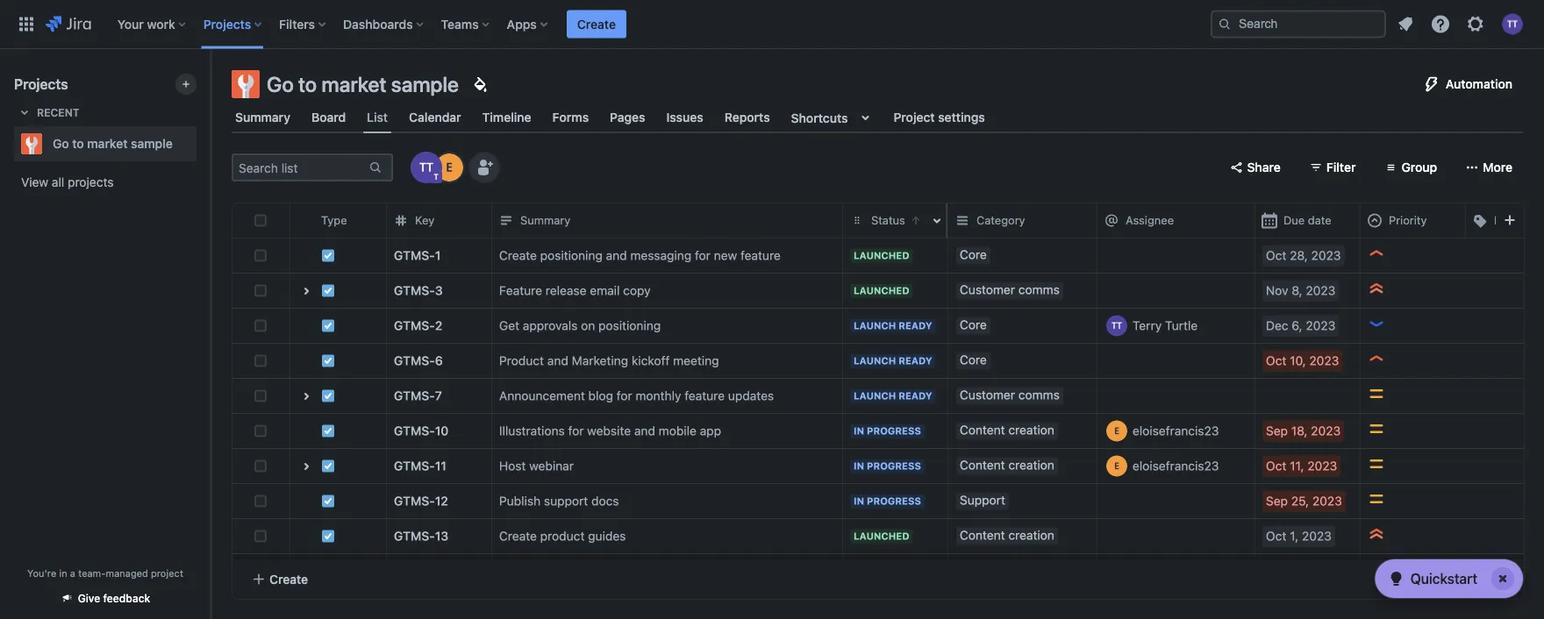 Task type: describe. For each thing, give the bounding box(es) containing it.
announcement blog for monthly feature updates
[[499, 389, 774, 403]]

docs
[[592, 494, 619, 509]]

view
[[21, 175, 48, 190]]

timeline
[[482, 110, 532, 125]]

3
[[435, 283, 443, 298]]

1 vertical spatial projects
[[14, 76, 68, 93]]

project settings link
[[890, 102, 989, 133]]

turtle
[[1166, 319, 1198, 333]]

announcement
[[499, 389, 585, 403]]

search image
[[1218, 17, 1232, 31]]

2 creation from the top
[[1009, 458, 1055, 473]]

banner containing your work
[[0, 0, 1545, 49]]

gtms-6 link
[[394, 352, 443, 370]]

priority
[[1389, 214, 1428, 227]]

labels
[[1495, 214, 1529, 227]]

reports
[[725, 110, 770, 125]]

mobile
[[659, 424, 697, 438]]

gtms-2
[[394, 319, 443, 333]]

task image for gtms-6
[[321, 354, 335, 368]]

projects
[[68, 175, 114, 190]]

0 vertical spatial for
[[695, 248, 711, 263]]

settings image
[[1466, 14, 1487, 35]]

task image for gtms-13
[[321, 530, 335, 544]]

1 vertical spatial market
[[87, 136, 128, 151]]

product
[[540, 529, 585, 544]]

gtms-1 link
[[394, 247, 441, 265]]

Search list text field
[[233, 155, 367, 180]]

quickstart
[[1411, 571, 1478, 588]]

button to open the fields dropdown. open the fields dropdown to add fields to list view or create a new field image
[[1500, 210, 1521, 231]]

kickoff
[[632, 354, 670, 368]]

1 vertical spatial go to market sample
[[53, 136, 173, 151]]

launch for meeting
[[854, 355, 896, 367]]

date
[[1308, 214, 1332, 227]]

open image
[[296, 281, 317, 302]]

in progress for docs
[[854, 496, 921, 507]]

create project image
[[179, 77, 193, 91]]

board link
[[308, 102, 349, 133]]

website
[[587, 424, 631, 438]]

filter
[[1327, 160, 1356, 175]]

gtms-7
[[394, 389, 442, 403]]

launched for content creation
[[854, 531, 910, 542]]

10 row from the top
[[233, 519, 1545, 555]]

view all projects
[[21, 175, 114, 190]]

blog
[[589, 389, 613, 403]]

check image
[[1386, 569, 1408, 590]]

new
[[714, 248, 737, 263]]

create button inside primary element
[[567, 10, 627, 38]]

automation image
[[1422, 74, 1443, 95]]

product
[[499, 354, 544, 368]]

forms
[[553, 110, 589, 125]]

0 horizontal spatial summary
[[235, 110, 290, 125]]

team-
[[78, 568, 106, 579]]

webinar
[[529, 459, 574, 474]]

1 vertical spatial create button
[[233, 560, 1525, 599]]

gtms- for 2
[[394, 319, 435, 333]]

task image for gtms-2
[[321, 319, 335, 333]]

status
[[872, 214, 906, 227]]

in
[[59, 568, 67, 579]]

add people image
[[474, 157, 495, 178]]

terry
[[1133, 319, 1162, 333]]

filter button
[[1299, 154, 1367, 182]]

create positioning and messaging for new feature
[[499, 248, 781, 263]]

gtms-11 link
[[394, 458, 447, 475]]

1
[[435, 248, 441, 263]]

your profile and settings image
[[1503, 14, 1524, 35]]

appswitcher icon image
[[16, 14, 37, 35]]

support
[[544, 494, 588, 509]]

1 vertical spatial feature
[[685, 389, 725, 403]]

ready for meeting
[[899, 355, 933, 367]]

illustrations
[[499, 424, 565, 438]]

eloisefrancis23 for host webinar
[[1133, 459, 1220, 474]]

2 row from the top
[[233, 238, 1545, 274]]

pages
[[610, 110, 646, 125]]

gtms- for 7
[[394, 389, 435, 403]]

eloisefrancis23 for illustrations for website and mobile app
[[1133, 424, 1220, 438]]

0 vertical spatial positioning
[[540, 248, 603, 263]]

sidebar navigation image
[[191, 70, 230, 105]]

0 horizontal spatial to
[[72, 136, 84, 151]]

content creation for website
[[960, 423, 1055, 438]]

illustrations for website and mobile app
[[499, 424, 721, 438]]

marketing
[[572, 354, 629, 368]]

a
[[70, 568, 75, 579]]

teams
[[441, 17, 479, 31]]

12
[[435, 494, 448, 509]]

creation for website
[[1009, 423, 1055, 438]]

terry turtle
[[1133, 319, 1198, 333]]

automation button
[[1411, 70, 1524, 98]]

0 horizontal spatial and
[[548, 354, 569, 368]]

product and marketing kickoff meeting
[[499, 354, 719, 368]]

list
[[367, 110, 388, 124]]

filters button
[[274, 10, 333, 38]]

2 core from the top
[[960, 318, 987, 332]]

1 horizontal spatial market
[[322, 72, 387, 97]]

3 task image from the top
[[321, 389, 335, 403]]

forms link
[[549, 102, 593, 133]]

gtms- for 11
[[394, 459, 435, 474]]

you're in a team-managed project
[[27, 568, 183, 579]]

task image for gtms-12
[[321, 495, 335, 509]]

automation
[[1446, 77, 1513, 91]]

summary link
[[232, 102, 294, 133]]

13
[[435, 529, 449, 544]]

gtms- for 3
[[394, 283, 435, 298]]

launched for customer comms
[[854, 285, 910, 297]]

share button
[[1220, 154, 1292, 182]]

managed
[[106, 568, 148, 579]]

content for website
[[960, 423, 1006, 438]]

gtms-3
[[394, 283, 443, 298]]

messaging
[[631, 248, 692, 263]]

1 horizontal spatial for
[[617, 389, 633, 403]]

content for guides
[[960, 528, 1006, 543]]

create inside primary element
[[577, 17, 616, 31]]

teams button
[[436, 10, 496, 38]]

1 horizontal spatial feature
[[741, 248, 781, 263]]

primary element
[[11, 0, 1211, 49]]

publish
[[499, 494, 541, 509]]

7 row from the top
[[233, 413, 1545, 449]]

gtms- for 10
[[394, 424, 435, 438]]

2 content creation from the top
[[960, 458, 1055, 473]]

help image
[[1431, 14, 1452, 35]]

assignee
[[1126, 214, 1174, 227]]

go to market sample link
[[14, 126, 190, 161]]

open image for gtms-7
[[296, 386, 317, 407]]

add to starred image
[[191, 133, 212, 154]]

updates
[[728, 389, 774, 403]]

customer for feature release email copy
[[960, 283, 1015, 297]]

gtms-2 link
[[394, 317, 443, 335]]

0 vertical spatial sample
[[391, 72, 459, 97]]

customer comms for feature release email copy
[[960, 283, 1060, 297]]

1 ready from the top
[[899, 320, 933, 332]]

2 horizontal spatial and
[[634, 424, 656, 438]]



Task type: vqa. For each thing, say whether or not it's contained in the screenshot.
the guides
yes



Task type: locate. For each thing, give the bounding box(es) containing it.
0 horizontal spatial sample
[[131, 136, 173, 151]]

1 vertical spatial positioning
[[599, 319, 661, 333]]

0 vertical spatial feature
[[741, 248, 781, 263]]

gtms- up gtms-3
[[394, 248, 435, 263]]

projects up sidebar navigation image
[[203, 17, 251, 31]]

1 horizontal spatial projects
[[203, 17, 251, 31]]

market up list
[[322, 72, 387, 97]]

2 task image from the top
[[321, 354, 335, 368]]

0 vertical spatial go to market sample
[[267, 72, 459, 97]]

create
[[577, 17, 616, 31], [499, 248, 537, 263], [499, 529, 537, 544], [269, 572, 308, 587]]

1 row from the top
[[233, 203, 1545, 239]]

1 vertical spatial in progress
[[854, 461, 921, 472]]

3 progress from the top
[[867, 496, 921, 507]]

2 vertical spatial content
[[960, 528, 1006, 543]]

9 gtms- from the top
[[394, 529, 435, 544]]

3 launch from the top
[[854, 391, 896, 402]]

2 gtms- from the top
[[394, 283, 435, 298]]

your work
[[117, 17, 175, 31]]

customer comms for announcement blog for monthly feature updates
[[960, 388, 1060, 402]]

cell
[[290, 274, 386, 308], [290, 379, 386, 413], [290, 449, 386, 484], [233, 555, 290, 589], [843, 555, 948, 589], [1097, 555, 1255, 589], [1255, 555, 1360, 589]]

dismiss quickstart image
[[1489, 565, 1518, 593]]

get approvals on positioning
[[499, 319, 661, 333]]

work
[[147, 17, 175, 31]]

2 in from the top
[[854, 461, 865, 472]]

tab list
[[221, 102, 1534, 133]]

2 vertical spatial core
[[960, 353, 987, 367]]

3 ready from the top
[[899, 391, 933, 402]]

1 launch ready from the top
[[854, 320, 933, 332]]

launch
[[854, 320, 896, 332], [854, 355, 896, 367], [854, 391, 896, 402]]

gtms- down gtms-3 link
[[394, 319, 435, 333]]

shortcuts button
[[788, 102, 880, 133]]

project
[[894, 110, 935, 125]]

0 vertical spatial progress
[[867, 426, 921, 437]]

1 vertical spatial launch
[[854, 355, 896, 367]]

1 task image from the top
[[321, 249, 335, 263]]

type
[[321, 214, 347, 227]]

1 horizontal spatial to
[[298, 72, 317, 97]]

1 comms from the top
[[1019, 283, 1060, 297]]

open image for gtms-11
[[296, 456, 317, 477]]

1 progress from the top
[[867, 426, 921, 437]]

1 vertical spatial content creation
[[960, 458, 1055, 473]]

customer for announcement blog for monthly feature updates
[[960, 388, 1015, 402]]

2 open image from the top
[[296, 456, 317, 477]]

customer
[[960, 283, 1015, 297], [960, 388, 1015, 402]]

feature right 'new'
[[741, 248, 781, 263]]

your work button
[[112, 10, 193, 38]]

1 vertical spatial summary
[[520, 214, 571, 227]]

0 horizontal spatial market
[[87, 136, 128, 151]]

1 vertical spatial core
[[960, 318, 987, 332]]

jira image
[[46, 14, 91, 35], [46, 14, 91, 35]]

feature release email copy
[[499, 283, 651, 298]]

1 vertical spatial open image
[[296, 456, 317, 477]]

1 horizontal spatial summary
[[520, 214, 571, 227]]

gtms-12 link
[[394, 493, 448, 510]]

and up email
[[606, 248, 627, 263]]

4 gtms- from the top
[[394, 354, 435, 368]]

eloisefrancis23 image
[[435, 154, 463, 182]]

2 vertical spatial launch
[[854, 391, 896, 402]]

1 vertical spatial customer comms
[[960, 388, 1060, 402]]

5 task image from the top
[[321, 530, 335, 544]]

0 horizontal spatial for
[[568, 424, 584, 438]]

market up view all projects link
[[87, 136, 128, 151]]

0 vertical spatial projects
[[203, 17, 251, 31]]

3 content creation from the top
[[960, 528, 1055, 543]]

3 row from the top
[[233, 273, 1545, 309]]

3 core from the top
[[960, 353, 987, 367]]

launched
[[854, 250, 910, 262], [854, 285, 910, 297], [854, 531, 910, 542]]

3 in progress from the top
[[854, 496, 921, 507]]

3 task image from the top
[[321, 459, 335, 474]]

dashboards button
[[338, 10, 431, 38]]

0 horizontal spatial projects
[[14, 76, 68, 93]]

app
[[700, 424, 721, 438]]

0 horizontal spatial feature
[[685, 389, 725, 403]]

1 customer comms from the top
[[960, 283, 1060, 297]]

1 vertical spatial sample
[[131, 136, 173, 151]]

launch ready for feature
[[854, 391, 933, 402]]

due date
[[1284, 214, 1332, 227]]

1 launched from the top
[[854, 250, 910, 262]]

2 vertical spatial launch ready
[[854, 391, 933, 402]]

progress for website
[[867, 426, 921, 437]]

creation
[[1009, 423, 1055, 438], [1009, 458, 1055, 473], [1009, 528, 1055, 543]]

0 vertical spatial creation
[[1009, 423, 1055, 438]]

2 comms from the top
[[1019, 388, 1060, 402]]

go down recent
[[53, 136, 69, 151]]

0 vertical spatial launch ready
[[854, 320, 933, 332]]

gtms- down gtms-7 link
[[394, 424, 435, 438]]

give feedback
[[78, 593, 150, 605]]

to
[[298, 72, 317, 97], [72, 136, 84, 151]]

ready for feature
[[899, 391, 933, 402]]

1 horizontal spatial and
[[606, 248, 627, 263]]

gtms- down gtms-2 link
[[394, 354, 435, 368]]

2 vertical spatial launched
[[854, 531, 910, 542]]

0 vertical spatial in
[[854, 426, 865, 437]]

go to market sample
[[267, 72, 459, 97], [53, 136, 173, 151]]

1 in progress from the top
[[854, 426, 921, 437]]

4 task image from the top
[[321, 495, 335, 509]]

1 vertical spatial go
[[53, 136, 69, 151]]

2 customer from the top
[[960, 388, 1015, 402]]

in for website
[[854, 426, 865, 437]]

1 vertical spatial eloisefrancis23
[[1133, 459, 1220, 474]]

0 vertical spatial and
[[606, 248, 627, 263]]

4 task image from the top
[[321, 424, 335, 438]]

collapse recent projects image
[[14, 102, 35, 123]]

comms for announcement blog for monthly feature updates
[[1019, 388, 1060, 402]]

filters
[[279, 17, 315, 31]]

1 content creation from the top
[[960, 423, 1055, 438]]

gtms-1
[[394, 248, 441, 263]]

5 row from the top
[[233, 343, 1545, 379]]

and left mobile at the bottom
[[634, 424, 656, 438]]

1 eloisefrancis23 from the top
[[1133, 424, 1220, 438]]

gtms-6
[[394, 354, 443, 368]]

share
[[1248, 160, 1281, 175]]

1 vertical spatial progress
[[867, 461, 921, 472]]

for right blog
[[617, 389, 633, 403]]

8 row from the top
[[233, 448, 1545, 484]]

for left "website"
[[568, 424, 584, 438]]

2 task image from the top
[[321, 284, 335, 298]]

go up summary link
[[267, 72, 294, 97]]

summary
[[235, 110, 290, 125], [520, 214, 571, 227]]

task image
[[321, 249, 335, 263], [321, 284, 335, 298], [321, 389, 335, 403], [321, 424, 335, 438]]

gtms- for 13
[[394, 529, 435, 544]]

1 vertical spatial for
[[617, 389, 633, 403]]

in
[[854, 426, 865, 437], [854, 461, 865, 472], [854, 496, 865, 507]]

4 row from the top
[[233, 308, 1545, 344]]

0 vertical spatial content creation
[[960, 423, 1055, 438]]

2 customer comms from the top
[[960, 388, 1060, 402]]

row containing support
[[233, 484, 1545, 520]]

core for for
[[960, 248, 987, 262]]

reports link
[[721, 102, 774, 133]]

1 core from the top
[[960, 248, 987, 262]]

gtms-7 link
[[394, 387, 442, 405]]

terry turtle image
[[413, 154, 441, 182]]

1 vertical spatial and
[[548, 354, 569, 368]]

create button
[[567, 10, 627, 38], [233, 560, 1525, 599]]

projects inside projects "dropdown button"
[[203, 17, 251, 31]]

2 launched from the top
[[854, 285, 910, 297]]

1 vertical spatial launched
[[854, 285, 910, 297]]

2 horizontal spatial for
[[695, 248, 711, 263]]

table containing core
[[233, 203, 1545, 620]]

set background color image
[[469, 74, 491, 95]]

1 vertical spatial launch ready
[[854, 355, 933, 367]]

0 vertical spatial content
[[960, 423, 1006, 438]]

gtms-11
[[394, 459, 447, 474]]

feature
[[499, 283, 542, 298]]

for
[[695, 248, 711, 263], [617, 389, 633, 403], [568, 424, 584, 438]]

summary up the release
[[520, 214, 571, 227]]

gtms-3 link
[[394, 282, 443, 300]]

1 customer from the top
[[960, 283, 1015, 297]]

dashboards
[[343, 17, 413, 31]]

issues link
[[663, 102, 707, 133]]

0 vertical spatial customer comms
[[960, 283, 1060, 297]]

1 creation from the top
[[1009, 423, 1055, 438]]

sample left add to starred icon at the left of the page
[[131, 136, 173, 151]]

positioning down copy
[[599, 319, 661, 333]]

2 eloisefrancis23 from the top
[[1133, 459, 1220, 474]]

gtms- for 6
[[394, 354, 435, 368]]

3 gtms- from the top
[[394, 319, 435, 333]]

gtms- down gtms-12 link
[[394, 529, 435, 544]]

host webinar
[[499, 459, 574, 474]]

content
[[960, 423, 1006, 438], [960, 458, 1006, 473], [960, 528, 1006, 543]]

1 launch from the top
[[854, 320, 896, 332]]

1 vertical spatial comms
[[1019, 388, 1060, 402]]

6
[[435, 354, 443, 368]]

core for meeting
[[960, 353, 987, 367]]

content creation for guides
[[960, 528, 1055, 543]]

0 vertical spatial launch
[[854, 320, 896, 332]]

0 vertical spatial comms
[[1019, 283, 1060, 297]]

creation for guides
[[1009, 528, 1055, 543]]

2 vertical spatial in
[[854, 496, 865, 507]]

0 vertical spatial core
[[960, 248, 987, 262]]

to down recent
[[72, 136, 84, 151]]

feature up app
[[685, 389, 725, 403]]

0 vertical spatial customer
[[960, 283, 1015, 297]]

row
[[233, 203, 1545, 239], [233, 238, 1545, 274], [233, 273, 1545, 309], [233, 308, 1545, 344], [233, 343, 1545, 379], [233, 378, 1545, 414], [233, 413, 1545, 449], [233, 448, 1545, 484], [233, 484, 1545, 520], [233, 519, 1545, 555], [233, 554, 1545, 590]]

2 in progress from the top
[[854, 461, 921, 472]]

7 gtms- from the top
[[394, 459, 435, 474]]

9 row from the top
[[233, 484, 1545, 520]]

3 launch ready from the top
[[854, 391, 933, 402]]

give feedback button
[[50, 585, 161, 613]]

board
[[312, 110, 346, 125]]

summary up search list text box
[[235, 110, 290, 125]]

feedback
[[103, 593, 150, 605]]

Search field
[[1211, 10, 1387, 38]]

1 vertical spatial creation
[[1009, 458, 1055, 473]]

quickstart button
[[1376, 560, 1524, 599]]

recent
[[37, 106, 79, 118]]

gtms- down gtms-10 link
[[394, 459, 435, 474]]

1 vertical spatial to
[[72, 136, 84, 151]]

2
[[435, 319, 443, 333]]

view all projects link
[[14, 167, 197, 198]]

2 vertical spatial and
[[634, 424, 656, 438]]

0 vertical spatial eloisefrancis23
[[1133, 424, 1220, 438]]

project settings
[[894, 110, 985, 125]]

notifications image
[[1396, 14, 1417, 35]]

1 gtms- from the top
[[394, 248, 435, 263]]

and down approvals
[[548, 354, 569, 368]]

go to market sample up view all projects link
[[53, 136, 173, 151]]

calendar link
[[406, 102, 465, 133]]

approvals
[[523, 319, 578, 333]]

0 vertical spatial go
[[267, 72, 294, 97]]

6 row from the top
[[233, 378, 1545, 414]]

gtms-10 link
[[394, 423, 449, 440]]

get
[[499, 319, 520, 333]]

tab list containing list
[[221, 102, 1534, 133]]

0 vertical spatial summary
[[235, 110, 290, 125]]

2 vertical spatial ready
[[899, 391, 933, 402]]

open image
[[296, 386, 317, 407], [296, 456, 317, 477]]

0 vertical spatial in progress
[[854, 426, 921, 437]]

on
[[581, 319, 595, 333]]

2 launch from the top
[[854, 355, 896, 367]]

1 open image from the top
[[296, 386, 317, 407]]

1 horizontal spatial go to market sample
[[267, 72, 459, 97]]

1 vertical spatial customer
[[960, 388, 1015, 402]]

projects
[[203, 17, 251, 31], [14, 76, 68, 93]]

2 content from the top
[[960, 458, 1006, 473]]

table
[[233, 203, 1545, 620]]

gtms-13
[[394, 529, 449, 544]]

0 vertical spatial launched
[[854, 250, 910, 262]]

1 task image from the top
[[321, 319, 335, 333]]

0 vertical spatial create button
[[567, 10, 627, 38]]

more button
[[1455, 154, 1524, 182]]

progress for docs
[[867, 496, 921, 507]]

task image
[[321, 319, 335, 333], [321, 354, 335, 368], [321, 459, 335, 474], [321, 495, 335, 509], [321, 530, 335, 544]]

1 vertical spatial ready
[[899, 355, 933, 367]]

projects up the collapse recent projects icon
[[14, 76, 68, 93]]

6 gtms- from the top
[[394, 424, 435, 438]]

gtms- down gtms-1 link
[[394, 283, 435, 298]]

banner
[[0, 0, 1545, 49]]

1 content from the top
[[960, 423, 1006, 438]]

gtms- down gtms-6 link
[[394, 389, 435, 403]]

0 vertical spatial market
[[322, 72, 387, 97]]

1 in from the top
[[854, 426, 865, 437]]

3 launched from the top
[[854, 531, 910, 542]]

launched for core
[[854, 250, 910, 262]]

gtms- for 12
[[394, 494, 435, 509]]

5 gtms- from the top
[[394, 389, 435, 403]]

1 horizontal spatial go
[[267, 72, 294, 97]]

3 in from the top
[[854, 496, 865, 507]]

copy
[[623, 283, 651, 298]]

positioning up feature release email copy
[[540, 248, 603, 263]]

timeline link
[[479, 102, 535, 133]]

to up board
[[298, 72, 317, 97]]

8 gtms- from the top
[[394, 494, 435, 509]]

1 vertical spatial content
[[960, 458, 1006, 473]]

2 vertical spatial for
[[568, 424, 584, 438]]

in progress for website
[[854, 426, 921, 437]]

0 vertical spatial to
[[298, 72, 317, 97]]

projects button
[[198, 10, 269, 38]]

0 horizontal spatial go to market sample
[[53, 136, 173, 151]]

0 vertical spatial open image
[[296, 386, 317, 407]]

market
[[322, 72, 387, 97], [87, 136, 128, 151]]

go to market sample up list
[[267, 72, 459, 97]]

2 progress from the top
[[867, 461, 921, 472]]

2 launch ready from the top
[[854, 355, 933, 367]]

group
[[1402, 160, 1438, 175]]

apps button
[[502, 10, 555, 38]]

monthly
[[636, 389, 682, 403]]

in for docs
[[854, 496, 865, 507]]

and
[[606, 248, 627, 263], [548, 354, 569, 368], [634, 424, 656, 438]]

1 horizontal spatial sample
[[391, 72, 459, 97]]

gtms- for 1
[[394, 248, 435, 263]]

apps
[[507, 17, 537, 31]]

2 vertical spatial progress
[[867, 496, 921, 507]]

sample up calendar
[[391, 72, 459, 97]]

calendar
[[409, 110, 461, 125]]

meeting
[[673, 354, 719, 368]]

0 horizontal spatial go
[[53, 136, 69, 151]]

2 ready from the top
[[899, 355, 933, 367]]

release
[[546, 283, 587, 298]]

feature
[[741, 248, 781, 263], [685, 389, 725, 403]]

1 vertical spatial in
[[854, 461, 865, 472]]

launch for feature
[[854, 391, 896, 402]]

for left 'new'
[[695, 248, 711, 263]]

3 content from the top
[[960, 528, 1006, 543]]

support
[[960, 493, 1006, 508]]

gtms- down 'gtms-11' link
[[394, 494, 435, 509]]

2 vertical spatial creation
[[1009, 528, 1055, 543]]

launch ready for meeting
[[854, 355, 933, 367]]

row containing type
[[233, 203, 1545, 239]]

comms for feature release email copy
[[1019, 283, 1060, 297]]

2 vertical spatial content creation
[[960, 528, 1055, 543]]

2 vertical spatial in progress
[[854, 496, 921, 507]]

3 creation from the top
[[1009, 528, 1055, 543]]

10
[[435, 424, 449, 438]]

host
[[499, 459, 526, 474]]

0 vertical spatial ready
[[899, 320, 933, 332]]

ready
[[899, 320, 933, 332], [899, 355, 933, 367], [899, 391, 933, 402]]

11 row from the top
[[233, 554, 1545, 590]]



